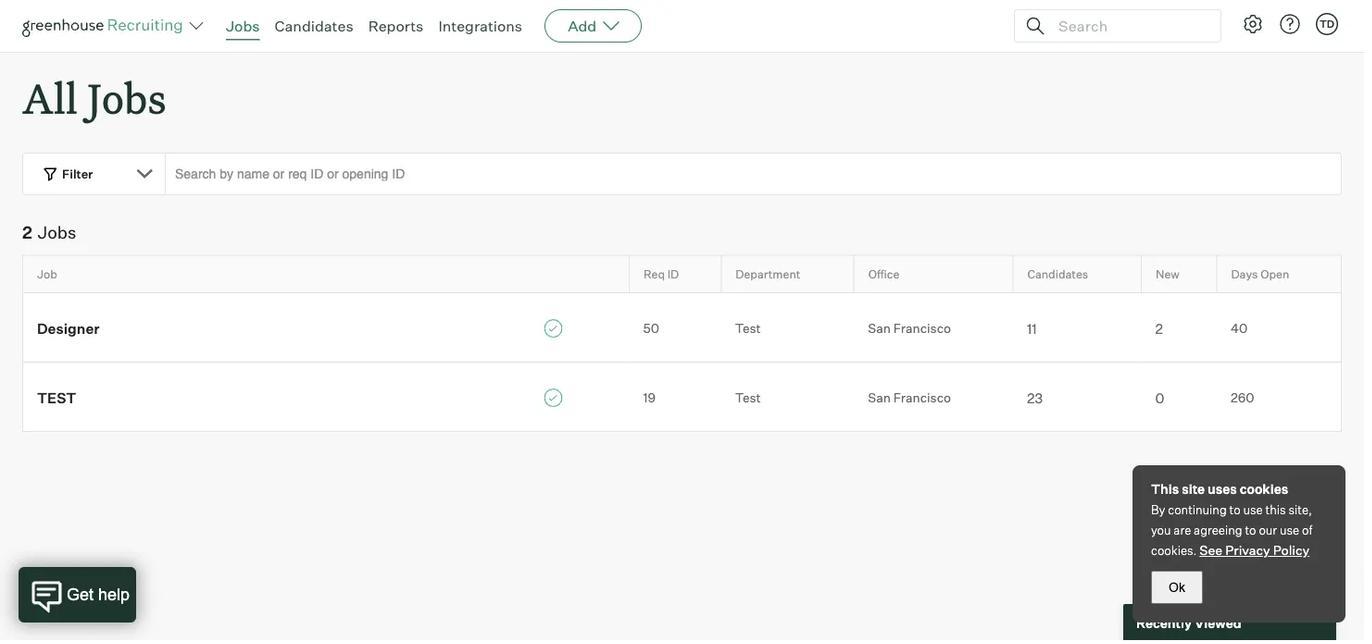Task type: locate. For each thing, give the bounding box(es) containing it.
days open
[[1231, 267, 1289, 282]]

1 vertical spatial 2
[[1155, 320, 1163, 337]]

1 vertical spatial san francisco
[[868, 390, 951, 406]]

by continuing to use this site, you are agreeing to our use of cookies.
[[1151, 503, 1313, 558]]

1 san from the top
[[868, 321, 891, 336]]

integrations
[[438, 17, 522, 35]]

to left our at the right bottom of the page
[[1245, 523, 1256, 538]]

0 horizontal spatial jobs
[[38, 222, 76, 243]]

see privacy policy
[[1200, 543, 1310, 559]]

50
[[643, 321, 659, 336]]

candidates up 11 link
[[1028, 267, 1088, 282]]

2 francisco from the top
[[894, 390, 951, 406]]

new
[[1156, 267, 1180, 282]]

0 vertical spatial jobs
[[226, 17, 260, 35]]

integrations link
[[438, 17, 522, 35]]

0 vertical spatial to
[[1230, 503, 1241, 518]]

site,
[[1289, 503, 1312, 518]]

td
[[1320, 18, 1335, 30]]

this
[[1151, 482, 1179, 498]]

0 vertical spatial 2
[[22, 222, 32, 243]]

2 jobs
[[22, 222, 76, 243]]

1 horizontal spatial jobs
[[87, 70, 166, 125]]

0 horizontal spatial 2
[[22, 222, 32, 243]]

francisco for designer
[[894, 321, 951, 336]]

2 test from the top
[[735, 390, 761, 406]]

department
[[736, 267, 801, 282]]

2
[[22, 222, 32, 243], [1155, 320, 1163, 337]]

2 san from the top
[[868, 390, 891, 406]]

test
[[735, 321, 761, 336], [735, 390, 761, 406]]

continuing
[[1168, 503, 1227, 518]]

to
[[1230, 503, 1241, 518], [1245, 523, 1256, 538]]

use left of
[[1280, 523, 1300, 538]]

ok
[[1169, 581, 1185, 595]]

jobs down the greenhouse recruiting image
[[87, 70, 166, 125]]

francisco
[[894, 321, 951, 336], [894, 390, 951, 406]]

use
[[1243, 503, 1263, 518], [1280, 523, 1300, 538]]

san francisco
[[868, 321, 951, 336], [868, 390, 951, 406]]

1 test from the top
[[735, 321, 761, 336]]

0 vertical spatial test
[[735, 321, 761, 336]]

candidates
[[275, 17, 353, 35], [1028, 267, 1088, 282]]

add button
[[545, 9, 642, 43]]

jobs
[[226, 17, 260, 35], [87, 70, 166, 125], [38, 222, 76, 243]]

san for designer
[[868, 321, 891, 336]]

filter
[[62, 166, 93, 181]]

2 vertical spatial jobs
[[38, 222, 76, 243]]

policy
[[1273, 543, 1310, 559]]

0 vertical spatial san
[[868, 321, 891, 336]]

by
[[1151, 503, 1165, 518]]

designer link
[[23, 318, 629, 338]]

0 horizontal spatial to
[[1230, 503, 1241, 518]]

1 vertical spatial to
[[1245, 523, 1256, 538]]

test link
[[23, 387, 629, 408]]

Search text field
[[1054, 13, 1204, 39]]

0 vertical spatial use
[[1243, 503, 1263, 518]]

recently viewed
[[1136, 615, 1242, 631]]

2 horizontal spatial jobs
[[226, 17, 260, 35]]

all
[[22, 70, 78, 125]]

office
[[868, 267, 900, 282]]

1 vertical spatial use
[[1280, 523, 1300, 538]]

1 san francisco from the top
[[868, 321, 951, 336]]

0 vertical spatial san francisco
[[868, 321, 951, 336]]

test
[[37, 389, 76, 407]]

our
[[1259, 523, 1277, 538]]

40
[[1231, 321, 1248, 336]]

candidates right jobs link
[[275, 17, 353, 35]]

san
[[868, 321, 891, 336], [868, 390, 891, 406]]

td button
[[1312, 9, 1342, 39]]

1 vertical spatial jobs
[[87, 70, 166, 125]]

use left the this
[[1243, 503, 1263, 518]]

1 francisco from the top
[[894, 321, 951, 336]]

open
[[1261, 267, 1289, 282]]

0 horizontal spatial candidates
[[275, 17, 353, 35]]

11 link
[[1013, 318, 1142, 338]]

test for test
[[735, 390, 761, 406]]

0 vertical spatial francisco
[[894, 321, 951, 336]]

jobs up job
[[38, 222, 76, 243]]

jobs left candidates link
[[226, 17, 260, 35]]

1 vertical spatial candidates
[[1028, 267, 1088, 282]]

260
[[1231, 390, 1254, 406]]

jobs for all jobs
[[87, 70, 166, 125]]

1 horizontal spatial use
[[1280, 523, 1300, 538]]

1 vertical spatial test
[[735, 390, 761, 406]]

1 horizontal spatial 2
[[1155, 320, 1163, 337]]

viewed
[[1195, 615, 1242, 631]]

to down uses
[[1230, 503, 1241, 518]]

0 horizontal spatial use
[[1243, 503, 1263, 518]]

1 vertical spatial francisco
[[894, 390, 951, 406]]

2 san francisco from the top
[[868, 390, 951, 406]]

recently
[[1136, 615, 1192, 631]]

23
[[1027, 390, 1043, 406]]

add
[[568, 17, 597, 35]]

days
[[1231, 267, 1258, 282]]

cookies.
[[1151, 544, 1197, 558]]

san francisco for designer
[[868, 321, 951, 336]]

req id
[[644, 267, 679, 282]]

1 vertical spatial san
[[868, 390, 891, 406]]

san francisco for test
[[868, 390, 951, 406]]



Task type: describe. For each thing, give the bounding box(es) containing it.
2 for 2
[[1155, 320, 1163, 337]]

designer
[[37, 320, 100, 338]]

19
[[643, 390, 656, 406]]

td button
[[1316, 13, 1338, 35]]

23 link
[[1013, 388, 1142, 407]]

Search by name or req ID or opening ID text field
[[165, 153, 1342, 196]]

2 link
[[1142, 318, 1217, 338]]

1 horizontal spatial to
[[1245, 523, 1256, 538]]

site
[[1182, 482, 1205, 498]]

jobs for 2 jobs
[[38, 222, 76, 243]]

configure image
[[1242, 13, 1264, 35]]

this
[[1266, 503, 1286, 518]]

agreeing
[[1194, 523, 1243, 538]]

privacy
[[1225, 543, 1270, 559]]

reports link
[[368, 17, 424, 35]]

11
[[1027, 320, 1037, 337]]

job
[[37, 267, 57, 282]]

candidates link
[[275, 17, 353, 35]]

0 vertical spatial candidates
[[275, 17, 353, 35]]

req
[[644, 267, 665, 282]]

see
[[1200, 543, 1223, 559]]

greenhouse recruiting image
[[22, 15, 189, 37]]

see privacy policy link
[[1200, 543, 1310, 559]]

uses
[[1208, 482, 1237, 498]]

you
[[1151, 523, 1171, 538]]

test for designer
[[735, 321, 761, 336]]

jobs link
[[226, 17, 260, 35]]

1 horizontal spatial candidates
[[1028, 267, 1088, 282]]

reports
[[368, 17, 424, 35]]

san for test
[[868, 390, 891, 406]]

0
[[1155, 390, 1165, 406]]

cookies
[[1240, 482, 1288, 498]]

are
[[1174, 523, 1191, 538]]

all jobs
[[22, 70, 166, 125]]

of
[[1302, 523, 1313, 538]]

0 link
[[1142, 388, 1217, 407]]

id
[[667, 267, 679, 282]]

2 for 2 jobs
[[22, 222, 32, 243]]

francisco for test
[[894, 390, 951, 406]]

ok button
[[1151, 571, 1203, 605]]

this site uses cookies
[[1151, 482, 1288, 498]]



Task type: vqa. For each thing, say whether or not it's contained in the screenshot.
cookies.
yes



